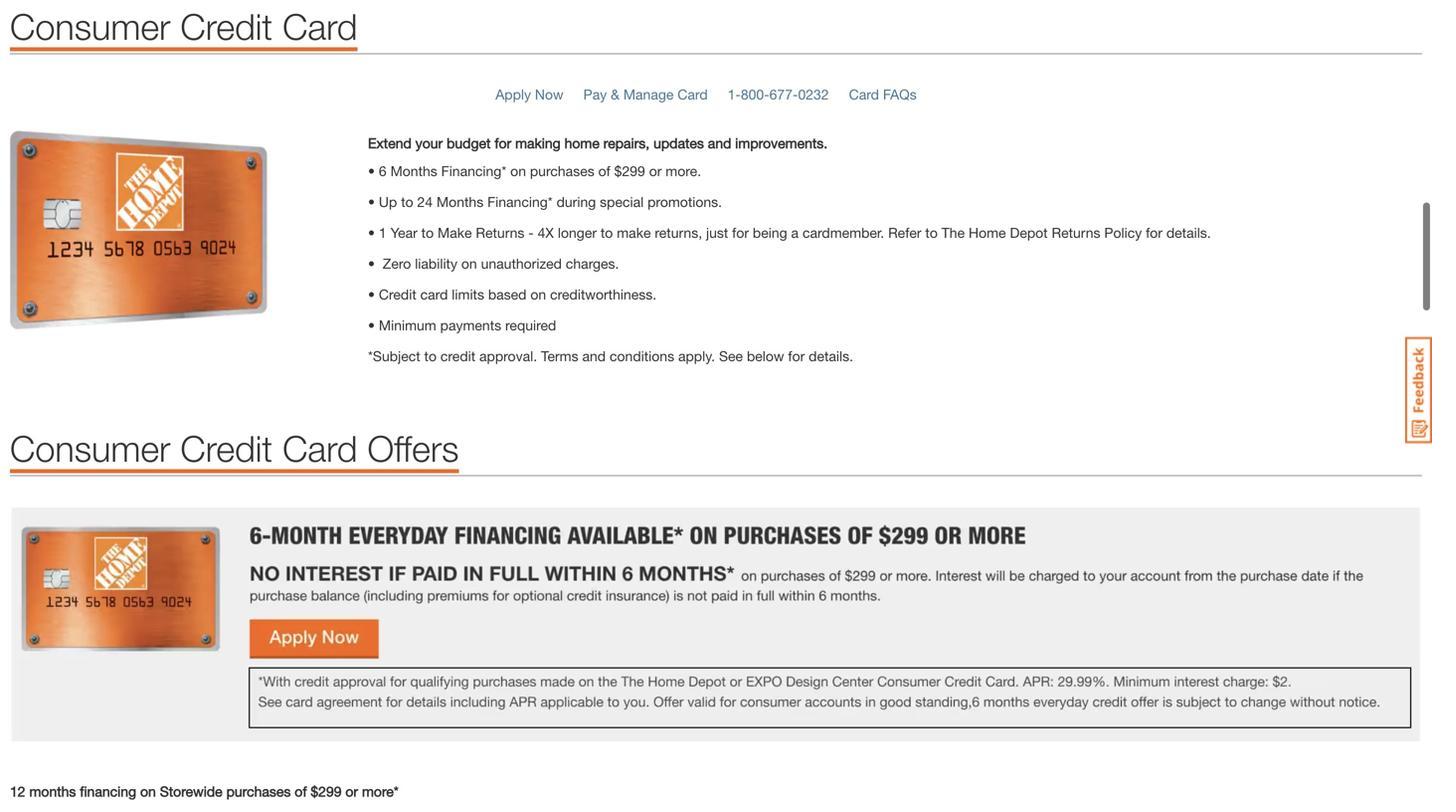 Task type: describe. For each thing, give the bounding box(es) containing it.
credit for consumer credit card offers
[[180, 427, 273, 469]]

making
[[516, 135, 561, 151]]

• credit
[[368, 286, 417, 302]]

for right below in the right top of the page
[[789, 348, 805, 364]]

financing
[[80, 783, 136, 799]]

unauthorized
[[481, 255, 562, 271]]

apply
[[496, 86, 531, 102]]

charges.
[[566, 255, 619, 271]]

returns,
[[655, 224, 703, 241]]

approval.
[[480, 348, 537, 364]]

make
[[617, 224, 651, 241]]

• credit card limits based on creditworthiness.
[[368, 286, 657, 302]]

policy
[[1105, 224, 1143, 241]]

your
[[416, 135, 443, 151]]

to left credit
[[424, 348, 437, 364]]

1 vertical spatial or
[[346, 783, 358, 799]]

12 months financing on storewide purchases of $299 or more*
[[10, 783, 399, 799]]

offers
[[368, 427, 459, 469]]

year
[[391, 224, 418, 241]]

on up limits
[[462, 255, 477, 271]]

promotions.
[[648, 193, 723, 210]]

0 horizontal spatial and
[[583, 348, 606, 364]]

being
[[753, 224, 788, 241]]

depot
[[1010, 224, 1048, 241]]

to left 24 at left
[[401, 193, 414, 210]]

6-month everyday financing  available* on purchases of  $299 or more image
[[10, 506, 1423, 741]]

creditworthiness.
[[550, 286, 657, 302]]

up
[[379, 193, 397, 210]]

card
[[421, 286, 448, 302]]

for right budget
[[495, 135, 512, 151]]

*subject
[[368, 348, 421, 364]]

consumer for consumer credit card offers
[[10, 427, 171, 469]]

0232
[[799, 86, 830, 102]]

on down making
[[511, 162, 526, 179]]

consumer credit card
[[10, 5, 358, 47]]

terms
[[541, 348, 579, 364]]

1 vertical spatial purchases
[[226, 783, 291, 799]]

consumer credit card image
[[10, 131, 348, 329]]

storewide
[[160, 783, 223, 799]]

special
[[600, 193, 644, 210]]

• 1 year to make returns - 4x longer to make returns, just for being a cardmember. refer to the home depot returns policy for details.
[[368, 224, 1212, 241]]

repairs,
[[604, 135, 650, 151]]

now
[[535, 86, 564, 102]]

1 horizontal spatial and
[[708, 135, 732, 151]]

• for • 1 year to make returns - 4x longer to make returns, just for being a cardmember. refer to the home depot returns policy for details.
[[368, 224, 375, 241]]

0 vertical spatial of
[[599, 162, 611, 179]]

credit
[[441, 348, 476, 364]]

improvements.
[[736, 135, 828, 151]]

extend
[[368, 135, 412, 151]]

to right year on the top left of the page
[[422, 224, 434, 241]]

cardmember.
[[803, 224, 885, 241]]

based
[[488, 286, 527, 302]]

• up to 24 months financing* during special promotions.
[[368, 193, 723, 210]]

zero
[[383, 255, 411, 271]]

consumer credit card offers
[[10, 427, 459, 469]]

feedback link image
[[1406, 336, 1433, 444]]

0 horizontal spatial details.
[[809, 348, 854, 364]]

1 horizontal spatial purchases
[[530, 162, 595, 179]]

longer
[[558, 224, 597, 241]]

&
[[611, 86, 620, 102]]

to left make
[[601, 224, 613, 241]]



Task type: vqa. For each thing, say whether or not it's contained in the screenshot.
The
yes



Task type: locate. For each thing, give the bounding box(es) containing it.
0 vertical spatial $299
[[615, 162, 646, 179]]

for right "policy"
[[1146, 224, 1163, 241]]

a
[[792, 224, 799, 241]]

of down extend your budget for making home repairs, updates and improvements.
[[599, 162, 611, 179]]

details. right "policy"
[[1167, 224, 1212, 241]]

during
[[557, 193, 596, 210]]

more*
[[362, 783, 399, 799]]

consumer for consumer credit card
[[10, 5, 171, 47]]

2 consumer from the top
[[10, 427, 171, 469]]

-
[[529, 224, 534, 241]]

for
[[495, 135, 512, 151], [733, 224, 749, 241], [1146, 224, 1163, 241], [789, 348, 805, 364]]

to left the in the right top of the page
[[926, 224, 938, 241]]

0 vertical spatial or
[[649, 162, 662, 179]]

1 returns from the left
[[476, 224, 525, 241]]

and
[[708, 135, 732, 151], [583, 348, 606, 364]]

or left more*
[[346, 783, 358, 799]]

2 credit from the top
[[180, 427, 273, 469]]

2 returns from the left
[[1052, 224, 1101, 241]]

• 6 months financing* on purchases of $299 or more.
[[368, 162, 702, 179]]

credit
[[180, 5, 273, 47], [180, 427, 273, 469]]

details.
[[1167, 224, 1212, 241], [809, 348, 854, 364]]

purchases right the storewide
[[226, 783, 291, 799]]

and right terms
[[583, 348, 606, 364]]

financing* up -
[[488, 193, 553, 210]]

faqs
[[883, 86, 917, 102]]

1 vertical spatial details.
[[809, 348, 854, 364]]

677-
[[770, 86, 799, 102]]

$299 down repairs,
[[615, 162, 646, 179]]

1 vertical spatial of
[[295, 783, 307, 799]]

0 vertical spatial and
[[708, 135, 732, 151]]

home
[[969, 224, 1007, 241]]

make
[[438, 224, 472, 241]]

1 horizontal spatial of
[[599, 162, 611, 179]]

• left 1 at the left top
[[368, 224, 375, 241]]

pay & manage card link
[[584, 86, 708, 102]]

and right updates
[[708, 135, 732, 151]]

1 consumer from the top
[[10, 5, 171, 47]]

1 vertical spatial consumer
[[10, 427, 171, 469]]

months
[[391, 162, 438, 179], [437, 193, 484, 210]]

1 horizontal spatial returns
[[1052, 224, 1101, 241]]

financing* down budget
[[441, 162, 507, 179]]

1 horizontal spatial $299
[[615, 162, 646, 179]]

just
[[706, 224, 729, 241]]

1 horizontal spatial details.
[[1167, 224, 1212, 241]]

purchases up during
[[530, 162, 595, 179]]

updates
[[654, 135, 704, 151]]

card faqs link
[[849, 86, 917, 102]]

see
[[719, 348, 743, 364]]

24
[[417, 193, 433, 210]]

• 6
[[368, 162, 387, 179]]

purchases
[[530, 162, 595, 179], [226, 783, 291, 799]]

of left more*
[[295, 783, 307, 799]]

$299
[[615, 162, 646, 179], [311, 783, 342, 799]]

• minimum
[[368, 317, 437, 333]]

0 horizontal spatial of
[[295, 783, 307, 799]]

of
[[599, 162, 611, 179], [295, 783, 307, 799]]

on
[[511, 162, 526, 179], [462, 255, 477, 271], [531, 286, 547, 302], [140, 783, 156, 799]]

4x
[[538, 224, 554, 241]]

1 vertical spatial months
[[437, 193, 484, 210]]

0 vertical spatial consumer
[[10, 5, 171, 47]]

card
[[283, 5, 358, 47], [678, 86, 708, 102], [849, 86, 880, 102], [283, 427, 358, 469]]

• minimum payments required
[[368, 317, 557, 333]]

0 horizontal spatial purchases
[[226, 783, 291, 799]]

•  zero liability on unauthorized charges.
[[368, 255, 619, 271]]

for right the just
[[733, 224, 749, 241]]

payments
[[440, 317, 502, 333]]

details. right below in the right top of the page
[[809, 348, 854, 364]]

on right based
[[531, 286, 547, 302]]

conditions
[[610, 348, 675, 364]]

*subject to credit approval. terms and conditions apply. see below for details.
[[368, 348, 854, 364]]

0 vertical spatial months
[[391, 162, 438, 179]]

on right financing
[[140, 783, 156, 799]]

• left up
[[368, 193, 375, 210]]

1 • from the top
[[368, 193, 375, 210]]

2 • from the top
[[368, 224, 375, 241]]

below
[[747, 348, 785, 364]]

1 vertical spatial credit
[[180, 427, 273, 469]]

$299 left more*
[[311, 783, 342, 799]]

liability
[[415, 255, 458, 271]]

months
[[29, 783, 76, 799]]

1 horizontal spatial or
[[649, 162, 662, 179]]

months down your at the left of page
[[391, 162, 438, 179]]

financing*
[[441, 162, 507, 179], [488, 193, 553, 210]]

0 horizontal spatial or
[[346, 783, 358, 799]]

required
[[506, 317, 557, 333]]

on inside 12 months financing on storewide purchases of $299 or more* link
[[140, 783, 156, 799]]

0 vertical spatial details.
[[1167, 224, 1212, 241]]

refer
[[889, 224, 922, 241]]

1-800-677-0232
[[728, 86, 830, 102]]

0 vertical spatial credit
[[180, 5, 273, 47]]

extend your budget for making home repairs, updates and improvements.
[[368, 135, 828, 151]]

limits
[[452, 286, 485, 302]]

the
[[942, 224, 965, 241]]

12
[[10, 783, 25, 799]]

• for • up to 24 months financing* during special promotions.
[[368, 193, 375, 210]]

1 vertical spatial $299
[[311, 783, 342, 799]]

or left more.
[[649, 162, 662, 179]]

0 vertical spatial financing*
[[441, 162, 507, 179]]

apply now link
[[496, 86, 564, 102]]

1-800-677-0232 link
[[728, 86, 830, 102]]

home
[[565, 135, 600, 151]]

1-
[[728, 86, 741, 102]]

1 credit from the top
[[180, 5, 273, 47]]

pay
[[584, 86, 607, 102]]

1 vertical spatial •
[[368, 224, 375, 241]]

to
[[401, 193, 414, 210], [422, 224, 434, 241], [601, 224, 613, 241], [926, 224, 938, 241], [424, 348, 437, 364]]

returns left -
[[476, 224, 525, 241]]

0 vertical spatial purchases
[[530, 162, 595, 179]]

1 vertical spatial financing*
[[488, 193, 553, 210]]

1 vertical spatial and
[[583, 348, 606, 364]]

card faqs
[[849, 86, 917, 102]]

budget
[[447, 135, 491, 151]]

800-
[[741, 86, 770, 102]]

returns left "policy"
[[1052, 224, 1101, 241]]

apply now
[[496, 86, 564, 102]]

0 horizontal spatial returns
[[476, 224, 525, 241]]

or
[[649, 162, 662, 179], [346, 783, 358, 799]]

•
[[368, 193, 375, 210], [368, 224, 375, 241]]

0 horizontal spatial $299
[[311, 783, 342, 799]]

pay & manage card
[[584, 86, 708, 102]]

credit for consumer credit card
[[180, 5, 273, 47]]

returns
[[476, 224, 525, 241], [1052, 224, 1101, 241]]

12 months financing on storewide purchases of $299 or more* link
[[10, 781, 399, 801]]

months up "make"
[[437, 193, 484, 210]]

manage
[[624, 86, 674, 102]]

0 vertical spatial •
[[368, 193, 375, 210]]

1
[[379, 224, 387, 241]]

more.
[[666, 162, 702, 179]]

apply.
[[679, 348, 716, 364]]



